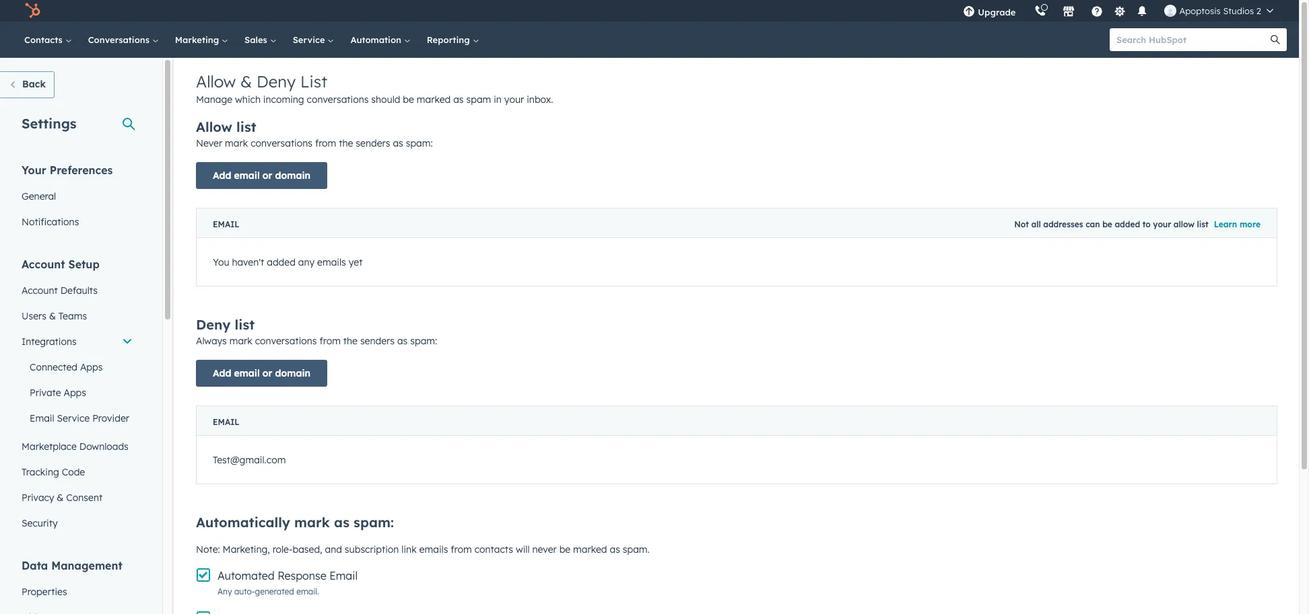 Task type: locate. For each thing, give the bounding box(es) containing it.
2 add from the top
[[213, 368, 231, 380]]

1 horizontal spatial marked
[[573, 544, 607, 556]]

email inside 'link'
[[30, 413, 54, 425]]

& up which
[[240, 71, 252, 92]]

you haven't added any emails yet
[[213, 256, 363, 268]]

added left any
[[267, 256, 296, 268]]

allow up manage
[[196, 71, 236, 92]]

deny inside allow & deny list manage which incoming conversations should be marked as spam in your inbox.
[[257, 71, 296, 92]]

& inside allow & deny list manage which incoming conversations should be marked as spam in your inbox.
[[240, 71, 252, 92]]

0 vertical spatial list
[[236, 119, 256, 135]]

1 vertical spatial &
[[49, 310, 56, 323]]

emails left yet at the left top of the page
[[317, 256, 346, 268]]

1 vertical spatial add email or domain button
[[196, 360, 327, 387]]

account for account defaults
[[22, 285, 58, 297]]

the for allow
[[339, 137, 353, 149]]

preferences
[[50, 164, 113, 177]]

2 allow from the top
[[196, 119, 232, 135]]

tracking code
[[22, 467, 85, 479]]

1 add from the top
[[213, 170, 231, 182]]

note:
[[196, 544, 220, 556]]

apps down integrations button
[[80, 362, 103, 374]]

deny up always
[[196, 317, 231, 333]]

marketplace downloads
[[22, 441, 129, 453]]

list down which
[[236, 119, 256, 135]]

list for allow
[[236, 119, 256, 135]]

add down never
[[213, 170, 231, 182]]

1 allow from the top
[[196, 71, 236, 92]]

setup
[[68, 258, 100, 271]]

teams
[[58, 310, 87, 323]]

email
[[234, 170, 260, 182], [234, 368, 260, 380]]

marked right never
[[573, 544, 607, 556]]

conversations inside allow list never mark conversations from the senders as spam:
[[251, 137, 312, 149]]

Search HubSpot search field
[[1110, 28, 1275, 51]]

be
[[403, 94, 414, 106], [1102, 220, 1112, 230], [559, 544, 571, 556]]

0 vertical spatial service
[[293, 34, 328, 45]]

list inside allow list never mark conversations from the senders as spam:
[[236, 119, 256, 135]]

or
[[263, 170, 272, 182], [263, 368, 272, 380]]

1 vertical spatial add email or domain
[[213, 368, 310, 380]]

1 horizontal spatial your
[[1153, 220, 1171, 230]]

add email or domain
[[213, 170, 310, 182], [213, 368, 310, 380]]

marketplace downloads link
[[13, 434, 141, 460]]

& for users
[[49, 310, 56, 323]]

marked left spam
[[417, 94, 451, 106]]

never
[[532, 544, 557, 556]]

0 vertical spatial your
[[504, 94, 524, 106]]

0 vertical spatial add
[[213, 170, 231, 182]]

allow
[[196, 71, 236, 92], [196, 119, 232, 135]]

0 vertical spatial &
[[240, 71, 252, 92]]

domain down "deny list always mark conversations from the senders as spam:" on the left bottom
[[275, 368, 310, 380]]

1 vertical spatial email
[[234, 368, 260, 380]]

add email or domain for you haven't added any emails yet
[[213, 170, 310, 182]]

mark inside allow list never mark conversations from the senders as spam:
[[225, 137, 248, 149]]

2 email from the top
[[234, 368, 260, 380]]

hubspot image
[[24, 3, 40, 19]]

0 vertical spatial be
[[403, 94, 414, 106]]

marketplaces button
[[1055, 0, 1083, 22]]

email down and
[[329, 570, 358, 583]]

back
[[22, 78, 46, 90]]

account inside account defaults link
[[22, 285, 58, 297]]

1 vertical spatial service
[[57, 413, 90, 425]]

0 vertical spatial apps
[[80, 362, 103, 374]]

1 vertical spatial conversations
[[251, 137, 312, 149]]

account defaults link
[[13, 278, 141, 304]]

0 vertical spatial allow
[[196, 71, 236, 92]]

conversations
[[88, 34, 152, 45]]

senders for allow
[[356, 137, 390, 149]]

tara schultz image
[[1165, 5, 1177, 17]]

marked
[[417, 94, 451, 106], [573, 544, 607, 556]]

1 email from the top
[[234, 170, 260, 182]]

menu containing apoptosis studios 2
[[954, 0, 1283, 22]]

1 vertical spatial marked
[[573, 544, 607, 556]]

1 horizontal spatial &
[[57, 492, 64, 504]]

2 vertical spatial mark
[[294, 514, 330, 531]]

from
[[315, 137, 336, 149], [320, 335, 341, 347], [451, 544, 472, 556]]

0 vertical spatial added
[[1115, 220, 1140, 230]]

the inside allow list never mark conversations from the senders as spam:
[[339, 137, 353, 149]]

added
[[1115, 220, 1140, 230], [267, 256, 296, 268]]

your right to
[[1153, 220, 1171, 230]]

0 vertical spatial mark
[[225, 137, 248, 149]]

add email or domain button
[[196, 162, 327, 189], [196, 360, 327, 387]]

general link
[[13, 184, 141, 209]]

1 vertical spatial add
[[213, 368, 231, 380]]

connected
[[30, 362, 77, 374]]

1 horizontal spatial emails
[[419, 544, 448, 556]]

1 horizontal spatial added
[[1115, 220, 1140, 230]]

marketplace
[[22, 441, 77, 453]]

0 horizontal spatial marked
[[417, 94, 451, 106]]

never
[[196, 137, 222, 149]]

calling icon button
[[1029, 2, 1052, 20]]

add email or domain button down always
[[196, 360, 327, 387]]

0 vertical spatial spam:
[[406, 137, 433, 149]]

be right never
[[559, 544, 571, 556]]

domain down allow list never mark conversations from the senders as spam:
[[275, 170, 310, 182]]

allow for &
[[196, 71, 236, 92]]

add email or domain button down never
[[196, 162, 327, 189]]

0 vertical spatial add email or domain button
[[196, 162, 327, 189]]

settings image
[[1114, 6, 1126, 18]]

1 vertical spatial deny
[[196, 317, 231, 333]]

you
[[213, 256, 229, 268]]

or down allow list never mark conversations from the senders as spam:
[[263, 170, 272, 182]]

2 add email or domain button from the top
[[196, 360, 327, 387]]

deny up the incoming
[[257, 71, 296, 92]]

& right users
[[49, 310, 56, 323]]

1 add email or domain button from the top
[[196, 162, 327, 189]]

provider
[[92, 413, 129, 425]]

apps down connected apps link
[[64, 387, 86, 399]]

email down the private
[[30, 413, 54, 425]]

mark right never
[[225, 137, 248, 149]]

apoptosis
[[1179, 5, 1221, 16]]

service up the list
[[293, 34, 328, 45]]

2 or from the top
[[263, 368, 272, 380]]

add
[[213, 170, 231, 182], [213, 368, 231, 380]]

sales link
[[236, 22, 285, 58]]

0 vertical spatial senders
[[356, 137, 390, 149]]

1 vertical spatial apps
[[64, 387, 86, 399]]

1 add email or domain from the top
[[213, 170, 310, 182]]

add email or domain down never
[[213, 170, 310, 182]]

0 vertical spatial deny
[[257, 71, 296, 92]]

email up test@gmail.com
[[213, 418, 239, 428]]

the inside "deny list always mark conversations from the senders as spam:"
[[343, 335, 358, 347]]

account
[[22, 258, 65, 271], [22, 285, 58, 297]]

account up account defaults
[[22, 258, 65, 271]]

inbox.
[[527, 94, 553, 106]]

0 horizontal spatial emails
[[317, 256, 346, 268]]

0 horizontal spatial &
[[49, 310, 56, 323]]

1 vertical spatial domain
[[275, 368, 310, 380]]

your right in
[[504, 94, 524, 106]]

automated response email
[[218, 570, 358, 583]]

apps for private apps
[[64, 387, 86, 399]]

list right allow on the right of the page
[[1197, 220, 1209, 230]]

automated
[[218, 570, 275, 583]]

addresses
[[1043, 220, 1083, 230]]

allow inside allow & deny list manage which incoming conversations should be marked as spam in your inbox.
[[196, 71, 236, 92]]

0 vertical spatial email
[[234, 170, 260, 182]]

apps
[[80, 362, 103, 374], [64, 387, 86, 399]]

senders inside allow list never mark conversations from the senders as spam:
[[356, 137, 390, 149]]

mark for allow
[[225, 137, 248, 149]]

& right privacy
[[57, 492, 64, 504]]

or down "deny list always mark conversations from the senders as spam:" on the left bottom
[[263, 368, 272, 380]]

be right the should
[[403, 94, 414, 106]]

integrations button
[[13, 329, 141, 355]]

conversations inside "deny list always mark conversations from the senders as spam:"
[[255, 335, 317, 347]]

0 vertical spatial from
[[315, 137, 336, 149]]

2 account from the top
[[22, 285, 58, 297]]

1 domain from the top
[[275, 170, 310, 182]]

mark
[[225, 137, 248, 149], [229, 335, 252, 347], [294, 514, 330, 531]]

1 vertical spatial mark
[[229, 335, 252, 347]]

&
[[240, 71, 252, 92], [49, 310, 56, 323], [57, 492, 64, 504]]

emails right the link
[[419, 544, 448, 556]]

should
[[371, 94, 400, 106]]

marketplaces image
[[1063, 6, 1075, 18]]

2 add email or domain from the top
[[213, 368, 310, 380]]

mark up based,
[[294, 514, 330, 531]]

spam: inside allow list never mark conversations from the senders as spam:
[[406, 137, 433, 149]]

your inside allow & deny list manage which incoming conversations should be marked as spam in your inbox.
[[504, 94, 524, 106]]

mark inside "deny list always mark conversations from the senders as spam:"
[[229, 335, 252, 347]]

can
[[1086, 220, 1100, 230]]

apoptosis studios 2 button
[[1157, 0, 1282, 22]]

automation link
[[342, 22, 419, 58]]

connected apps link
[[13, 355, 141, 380]]

1 horizontal spatial service
[[293, 34, 328, 45]]

add email or domain down always
[[213, 368, 310, 380]]

0 vertical spatial add email or domain
[[213, 170, 310, 182]]

notifications button
[[1131, 0, 1154, 22]]

2 vertical spatial list
[[235, 317, 255, 333]]

1 vertical spatial spam:
[[410, 335, 437, 347]]

& for allow
[[240, 71, 252, 92]]

1 vertical spatial the
[[343, 335, 358, 347]]

1 account from the top
[[22, 258, 65, 271]]

senders inside "deny list always mark conversations from the senders as spam:"
[[360, 335, 395, 347]]

consent
[[66, 492, 102, 504]]

senders for deny
[[360, 335, 395, 347]]

0 vertical spatial domain
[[275, 170, 310, 182]]

0 horizontal spatial be
[[403, 94, 414, 106]]

allow up never
[[196, 119, 232, 135]]

add email or domain button for test@gmail.com
[[196, 360, 327, 387]]

data management
[[22, 560, 122, 573]]

as inside allow & deny list manage which incoming conversations should be marked as spam in your inbox.
[[453, 94, 464, 106]]

spam: inside "deny list always mark conversations from the senders as spam:"
[[410, 335, 437, 347]]

list inside "deny list always mark conversations from the senders as spam:"
[[235, 317, 255, 333]]

note: marketing, role-based, and subscription link emails from contacts will never be marked as spam.
[[196, 544, 650, 556]]

email for test@gmail.com
[[234, 368, 260, 380]]

0 vertical spatial emails
[[317, 256, 346, 268]]

account up users
[[22, 285, 58, 297]]

0 horizontal spatial your
[[504, 94, 524, 106]]

senders
[[356, 137, 390, 149], [360, 335, 395, 347]]

security
[[22, 518, 58, 530]]

list down haven't
[[235, 317, 255, 333]]

1 vertical spatial senders
[[360, 335, 395, 347]]

properties link
[[13, 580, 141, 605]]

0 horizontal spatial service
[[57, 413, 90, 425]]

and
[[325, 544, 342, 556]]

0 horizontal spatial added
[[267, 256, 296, 268]]

yet
[[349, 256, 363, 268]]

1 vertical spatial account
[[22, 285, 58, 297]]

1 horizontal spatial be
[[559, 544, 571, 556]]

1 vertical spatial emails
[[419, 544, 448, 556]]

0 vertical spatial or
[[263, 170, 272, 182]]

from inside allow list never mark conversations from the senders as spam:
[[315, 137, 336, 149]]

0 vertical spatial account
[[22, 258, 65, 271]]

0 vertical spatial conversations
[[307, 94, 369, 106]]

email for you haven't added any emails yet
[[234, 170, 260, 182]]

as inside "deny list always mark conversations from the senders as spam:"
[[397, 335, 408, 347]]

service
[[293, 34, 328, 45], [57, 413, 90, 425]]

email up you
[[213, 220, 239, 230]]

2 horizontal spatial &
[[240, 71, 252, 92]]

1 vertical spatial or
[[263, 368, 272, 380]]

menu
[[954, 0, 1283, 22]]

1 vertical spatial allow
[[196, 119, 232, 135]]

service down the private apps link
[[57, 413, 90, 425]]

1 vertical spatial be
[[1102, 220, 1112, 230]]

0 vertical spatial marked
[[417, 94, 451, 106]]

2 vertical spatial conversations
[[255, 335, 317, 347]]

conversations
[[307, 94, 369, 106], [251, 137, 312, 149], [255, 335, 317, 347]]

subscription
[[345, 544, 399, 556]]

allow inside allow list never mark conversations from the senders as spam:
[[196, 119, 232, 135]]

0 vertical spatial the
[[339, 137, 353, 149]]

add down always
[[213, 368, 231, 380]]

mark right always
[[229, 335, 252, 347]]

menu item
[[1025, 0, 1028, 22]]

2 vertical spatial &
[[57, 492, 64, 504]]

search image
[[1271, 35, 1280, 44]]

1 or from the top
[[263, 170, 272, 182]]

privacy
[[22, 492, 54, 504]]

domain
[[275, 170, 310, 182], [275, 368, 310, 380]]

from inside "deny list always mark conversations from the senders as spam:"
[[320, 335, 341, 347]]

learn more button
[[1214, 220, 1261, 230]]

2 domain from the top
[[275, 368, 310, 380]]

be right can
[[1102, 220, 1112, 230]]

downloads
[[79, 441, 129, 453]]

1 vertical spatial from
[[320, 335, 341, 347]]

1 horizontal spatial deny
[[257, 71, 296, 92]]

account setup element
[[13, 257, 141, 537]]

added left to
[[1115, 220, 1140, 230]]

mark for deny
[[229, 335, 252, 347]]

your
[[504, 94, 524, 106], [1153, 220, 1171, 230]]

0 horizontal spatial deny
[[196, 317, 231, 333]]

allow for list
[[196, 119, 232, 135]]

account defaults
[[22, 285, 98, 297]]



Task type: describe. For each thing, give the bounding box(es) containing it.
as inside allow list never mark conversations from the senders as spam:
[[393, 137, 403, 149]]

add email or domain button for you haven't added any emails yet
[[196, 162, 327, 189]]

deny inside "deny list always mark conversations from the senders as spam:"
[[196, 317, 231, 333]]

reporting
[[427, 34, 472, 45]]

1 vertical spatial list
[[1197, 220, 1209, 230]]

integrations
[[22, 336, 77, 348]]

marketing,
[[223, 544, 270, 556]]

2 vertical spatial spam:
[[354, 514, 394, 531]]

marked inside allow & deny list manage which incoming conversations should be marked as spam in your inbox.
[[417, 94, 451, 106]]

from for deny
[[320, 335, 341, 347]]

privacy & consent
[[22, 492, 102, 504]]

auto-
[[234, 587, 255, 597]]

to
[[1143, 220, 1151, 230]]

contacts link
[[16, 22, 80, 58]]

settings
[[22, 115, 76, 132]]

defaults
[[60, 285, 98, 297]]

properties
[[22, 587, 67, 599]]

hubspot link
[[16, 3, 51, 19]]

role-
[[273, 544, 293, 556]]

generated
[[255, 587, 294, 597]]

add for you haven't added any emails yet
[[213, 170, 231, 182]]

apoptosis studios 2
[[1179, 5, 1261, 16]]

service link
[[285, 22, 342, 58]]

manage
[[196, 94, 232, 106]]

response
[[278, 570, 326, 583]]

users & teams link
[[13, 304, 141, 329]]

studios
[[1223, 5, 1254, 16]]

upgrade image
[[963, 6, 975, 18]]

or for you haven't added any emails yet
[[263, 170, 272, 182]]

automatically
[[196, 514, 290, 531]]

automation
[[350, 34, 404, 45]]

private apps
[[30, 387, 86, 399]]

any
[[298, 256, 315, 268]]

management
[[51, 560, 122, 573]]

email service provider link
[[13, 406, 141, 432]]

help button
[[1086, 0, 1109, 22]]

reporting link
[[419, 22, 487, 58]]

data management element
[[13, 559, 141, 615]]

connected apps
[[30, 362, 103, 374]]

2 vertical spatial be
[[559, 544, 571, 556]]

add for test@gmail.com
[[213, 368, 231, 380]]

conversations inside allow & deny list manage which incoming conversations should be marked as spam in your inbox.
[[307, 94, 369, 106]]

allow list never mark conversations from the senders as spam:
[[196, 119, 433, 149]]

haven't
[[232, 256, 264, 268]]

be inside allow & deny list manage which incoming conversations should be marked as spam in your inbox.
[[403, 94, 414, 106]]

domain for you haven't added any emails yet
[[275, 170, 310, 182]]

list
[[300, 71, 327, 92]]

spam
[[466, 94, 491, 106]]

allow
[[1174, 220, 1195, 230]]

marketing
[[175, 34, 222, 45]]

test@gmail.com
[[213, 454, 286, 466]]

conversations for allow
[[251, 137, 312, 149]]

spam: for deny
[[410, 335, 437, 347]]

list for deny
[[235, 317, 255, 333]]

sales
[[244, 34, 270, 45]]

1 vertical spatial added
[[267, 256, 296, 268]]

in
[[494, 94, 502, 106]]

users & teams
[[22, 310, 87, 323]]

add email or domain for test@gmail.com
[[213, 368, 310, 380]]

calling icon image
[[1035, 5, 1047, 18]]

contacts
[[475, 544, 513, 556]]

account setup
[[22, 258, 100, 271]]

marketing link
[[167, 22, 236, 58]]

any
[[218, 587, 232, 597]]

2 vertical spatial from
[[451, 544, 472, 556]]

general
[[22, 191, 56, 203]]

apps for connected apps
[[80, 362, 103, 374]]

upgrade
[[978, 7, 1016, 18]]

any auto-generated email.
[[218, 587, 319, 597]]

will
[[516, 544, 530, 556]]

more
[[1240, 220, 1261, 230]]

conversations for deny
[[255, 335, 317, 347]]

domain for test@gmail.com
[[275, 368, 310, 380]]

not all addresses can be added to your allow list learn more
[[1014, 220, 1261, 230]]

search button
[[1264, 28, 1287, 51]]

2
[[1256, 5, 1261, 16]]

always
[[196, 335, 227, 347]]

all
[[1031, 220, 1041, 230]]

learn
[[1214, 220, 1237, 230]]

help image
[[1091, 6, 1103, 18]]

account for account setup
[[22, 258, 65, 271]]

email service provider
[[30, 413, 129, 425]]

1 vertical spatial your
[[1153, 220, 1171, 230]]

contacts
[[24, 34, 65, 45]]

users
[[22, 310, 46, 323]]

tracking
[[22, 467, 59, 479]]

the for deny
[[343, 335, 358, 347]]

back link
[[0, 71, 54, 98]]

spam.
[[623, 544, 650, 556]]

notifications image
[[1136, 6, 1148, 18]]

automatically mark as spam:
[[196, 514, 394, 531]]

2 horizontal spatial be
[[1102, 220, 1112, 230]]

& for privacy
[[57, 492, 64, 504]]

based,
[[293, 544, 322, 556]]

private
[[30, 387, 61, 399]]

your
[[22, 164, 46, 177]]

notifications
[[22, 216, 79, 228]]

service inside 'link'
[[57, 413, 90, 425]]

not
[[1014, 220, 1029, 230]]

from for allow
[[315, 137, 336, 149]]

allow & deny list manage which incoming conversations should be marked as spam in your inbox.
[[196, 71, 553, 106]]

your preferences element
[[13, 163, 141, 235]]

settings link
[[1111, 4, 1128, 18]]

incoming
[[263, 94, 304, 106]]

link
[[402, 544, 417, 556]]

private apps link
[[13, 380, 141, 406]]

spam: for allow
[[406, 137, 433, 149]]

email.
[[296, 587, 319, 597]]

data
[[22, 560, 48, 573]]

or for test@gmail.com
[[263, 368, 272, 380]]

tracking code link
[[13, 460, 141, 486]]



Task type: vqa. For each thing, say whether or not it's contained in the screenshot.
bottommost Senders
yes



